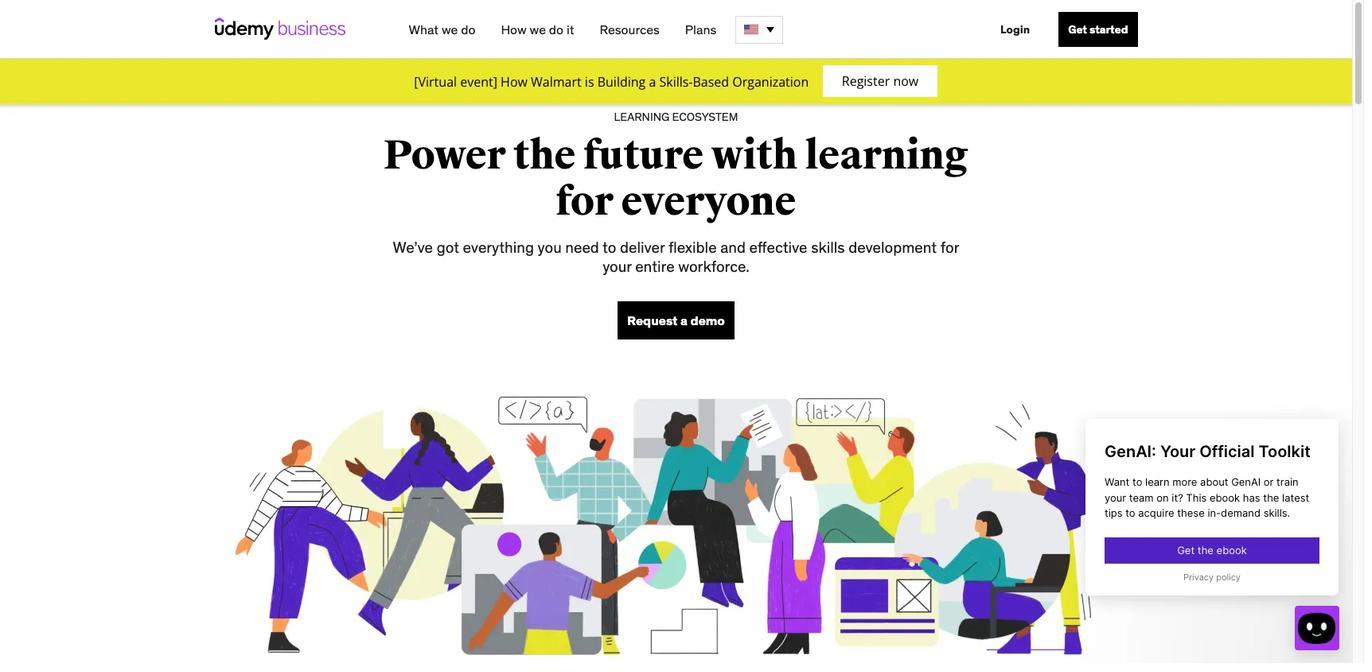 Task type: locate. For each thing, give the bounding box(es) containing it.
we left it on the left
[[530, 21, 546, 37]]

what we do
[[409, 21, 476, 37]]

do right what at the left top
[[461, 21, 476, 37]]

1 vertical spatial how
[[501, 73, 528, 91]]

1 how from the top
[[501, 21, 527, 37]]

for up need
[[556, 178, 614, 227]]

1 horizontal spatial we
[[530, 21, 546, 37]]

power
[[384, 131, 506, 181]]

how right event]
[[501, 73, 528, 91]]

effective
[[750, 238, 808, 257]]

flexible
[[669, 238, 717, 257]]

1 do from the left
[[461, 21, 476, 37]]

walmart
[[531, 73, 582, 91]]

0 vertical spatial for
[[556, 178, 614, 227]]

1 horizontal spatial for
[[941, 238, 960, 257]]

we've got everything you need to deliver flexible and effective skills development for your entire workforce.
[[393, 238, 960, 276]]

a left skills-
[[649, 73, 656, 91]]

register
[[842, 72, 891, 90]]

is
[[585, 73, 594, 91]]

what we do button
[[402, 15, 482, 44]]

we
[[442, 21, 458, 37], [530, 21, 546, 37]]

to
[[603, 238, 616, 257]]

deliver
[[620, 238, 665, 257]]

with
[[712, 131, 798, 181]]

based
[[693, 73, 729, 91]]

2 do from the left
[[549, 21, 564, 37]]

now
[[894, 72, 919, 90]]

skills-
[[660, 73, 693, 91]]

0 horizontal spatial we
[[442, 21, 458, 37]]

we inside what we do popup button
[[442, 21, 458, 37]]

need
[[565, 238, 599, 257]]

a left demo
[[681, 313, 688, 329]]

for right development
[[941, 238, 960, 257]]

a inside button
[[681, 313, 688, 329]]

[virtual event] how walmart is building a skills-based organization
[[414, 73, 809, 91]]

ecosystem
[[672, 110, 738, 124]]

do
[[461, 21, 476, 37], [549, 21, 564, 37]]

started
[[1090, 22, 1128, 37]]

0 horizontal spatial for
[[556, 178, 614, 227]]

we inside how we do it popup button
[[530, 21, 546, 37]]

1 vertical spatial a
[[681, 313, 688, 329]]

you
[[538, 238, 562, 257]]

a
[[649, 73, 656, 91], [681, 313, 688, 329]]

we right what at the left top
[[442, 21, 458, 37]]

demo
[[691, 313, 725, 329]]

resources
[[600, 21, 660, 37]]

do for how we do it
[[549, 21, 564, 37]]

learning ecosystem power the future with learning for everyone
[[384, 110, 969, 227]]

organization
[[733, 73, 809, 91]]

for
[[556, 178, 614, 227], [941, 238, 960, 257]]

development
[[849, 238, 937, 257]]

login
[[1001, 22, 1030, 37]]

do left it on the left
[[549, 21, 564, 37]]

[virtual
[[414, 73, 457, 91]]

1 horizontal spatial do
[[549, 21, 564, 37]]

0 horizontal spatial do
[[461, 21, 476, 37]]

0 vertical spatial how
[[501, 21, 527, 37]]

1 we from the left
[[442, 21, 458, 37]]

get started
[[1069, 22, 1128, 37]]

1 horizontal spatial a
[[681, 313, 688, 329]]

2 how from the top
[[501, 73, 528, 91]]

entire
[[635, 257, 675, 276]]

2 we from the left
[[530, 21, 546, 37]]

how
[[501, 21, 527, 37], [501, 73, 528, 91]]

0 horizontal spatial a
[[649, 73, 656, 91]]

how left it on the left
[[501, 21, 527, 37]]

login button
[[991, 12, 1040, 47]]

1 vertical spatial for
[[941, 238, 960, 257]]

register now
[[842, 72, 919, 90]]



Task type: describe. For each thing, give the bounding box(es) containing it.
we for how
[[530, 21, 546, 37]]

we for what
[[442, 21, 458, 37]]

everything
[[463, 238, 534, 257]]

what
[[409, 21, 439, 37]]

it
[[567, 21, 574, 37]]

everyone
[[621, 178, 796, 227]]

request a demo button
[[618, 302, 735, 340]]

get
[[1069, 22, 1087, 37]]

skills
[[811, 238, 845, 257]]

we've
[[393, 238, 433, 257]]

0 vertical spatial a
[[649, 73, 656, 91]]

got
[[437, 238, 459, 257]]

request
[[627, 313, 678, 329]]

learning
[[614, 110, 670, 124]]

the
[[514, 131, 576, 181]]

and
[[721, 238, 746, 257]]

how we do it button
[[495, 15, 581, 44]]

for inside learning ecosystem power the future with learning for everyone
[[556, 178, 614, 227]]

plans button
[[679, 15, 723, 44]]

event]
[[460, 73, 498, 91]]

how we do it
[[501, 21, 574, 37]]

request a demo
[[627, 313, 725, 329]]

learning
[[805, 131, 969, 181]]

your
[[603, 257, 632, 276]]

workforce.
[[678, 257, 750, 276]]

building
[[598, 73, 646, 91]]

plans
[[685, 21, 717, 37]]

get started link
[[1059, 12, 1138, 47]]

future
[[584, 131, 704, 181]]

resources button
[[593, 15, 666, 44]]

request a demo link
[[618, 302, 735, 340]]

menu navigation
[[396, 0, 1138, 59]]

do for what we do
[[461, 21, 476, 37]]

for inside the we've got everything you need to deliver flexible and effective skills development for your entire workforce.
[[941, 238, 960, 257]]

how inside popup button
[[501, 21, 527, 37]]

udemy business image
[[215, 18, 345, 40]]



Task type: vqa. For each thing, say whether or not it's contained in the screenshot.
How in POPUP BUTTON
yes



